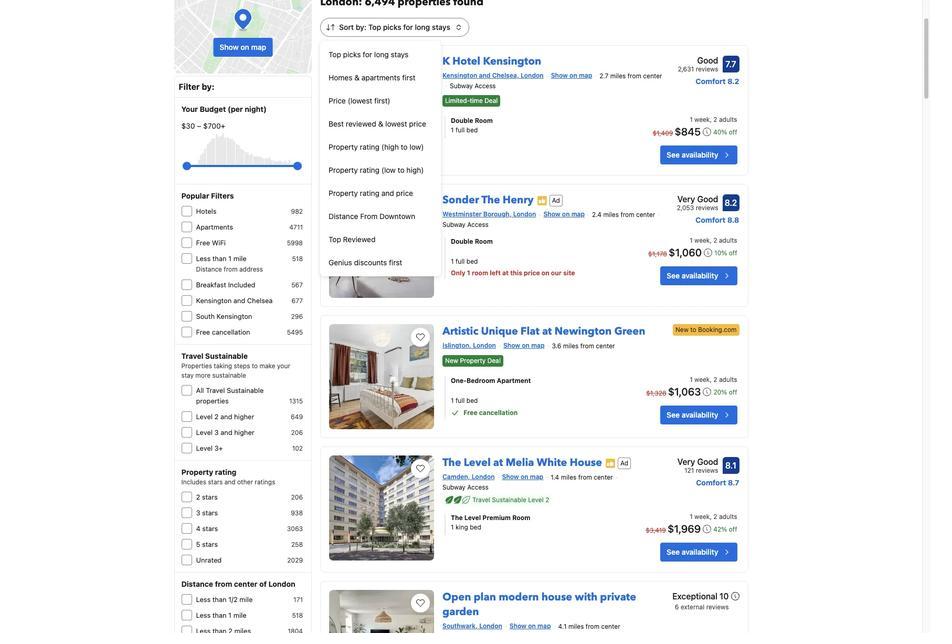 Task type: locate. For each thing, give the bounding box(es) containing it.
access down westminster borough, london
[[468, 220, 489, 228]]

$30 – $700+
[[182, 121, 226, 130]]

1 vertical spatial very good element
[[678, 455, 719, 468]]

see availability link down $1,060
[[661, 266, 738, 285]]

1 higher from the top
[[234, 412, 254, 421]]

top picks for long stays
[[329, 50, 409, 59]]

miles inside 1.4 miles from center subway access
[[561, 473, 577, 481]]

rating inside button
[[360, 189, 380, 198]]

homes & apartments first
[[329, 73, 416, 82]]

good inside very good 2,053 reviews
[[698, 194, 719, 204]]

1 horizontal spatial long
[[415, 23, 430, 32]]

0 vertical spatial this property is part of our preferred partner program. it's committed to providing excellent service and good value. it'll pay us a higher commission if you make a booking. image
[[537, 195, 548, 206]]

0 vertical spatial at
[[503, 269, 509, 277]]

distance from downtown
[[329, 212, 416, 221]]

see for $1,969
[[667, 547, 680, 556]]

picks up homes
[[343, 50, 361, 59]]

see availability down $1,063
[[667, 410, 719, 419]]

3 , from the top
[[710, 376, 712, 384]]

from up less than 1/2 mile
[[215, 579, 232, 588]]

2 adults from the top
[[720, 236, 738, 244]]

property inside button
[[329, 189, 358, 198]]

0 vertical spatial stays
[[432, 23, 451, 32]]

off right 10%
[[730, 249, 738, 257]]

camden,
[[443, 473, 471, 481]]

access inside 2.4 miles from center subway access
[[468, 220, 489, 228]]

1 see availability link from the top
[[661, 146, 738, 164]]

level
[[196, 412, 213, 421], [196, 428, 213, 437], [196, 444, 213, 452], [464, 455, 491, 470], [529, 496, 544, 504], [465, 514, 481, 522]]

, down new to booking.com
[[710, 376, 712, 384]]

deal right the time
[[485, 97, 498, 105]]

map inside "button"
[[251, 43, 266, 51]]

206 up '938'
[[291, 493, 303, 501]]

center for 4.1 miles from center
[[602, 622, 621, 630]]

0 vertical spatial price
[[409, 119, 427, 128]]

2 vertical spatial the
[[451, 514, 463, 522]]

very good element
[[677, 193, 719, 205], [678, 455, 719, 468]]

property rating and price button
[[320, 182, 441, 205]]

518
[[292, 255, 303, 263], [292, 612, 303, 619]]

show for southwark, london
[[510, 622, 527, 630]]

double room link for $1,060
[[451, 237, 629, 246]]

stays up k in the top of the page
[[432, 23, 451, 32]]

the for premium
[[451, 514, 463, 522]]

3 availability from the top
[[682, 410, 719, 419]]

room for double room
[[475, 237, 493, 245]]

chelsea
[[247, 296, 273, 305]]

show for kensington and chelsea, london
[[551, 71, 568, 79]]

1 adults from the top
[[720, 116, 738, 123]]

mile down 1/2
[[234, 611, 247, 619]]

1 week , 2 adults for $1,969
[[690, 513, 738, 520]]

subway inside 1.4 miles from center subway access
[[443, 483, 466, 491]]

2 vertical spatial travel
[[473, 496, 491, 504]]

less than 1 mile down less than 1/2 mile
[[196, 611, 247, 619]]

1 vertical spatial the
[[443, 455, 462, 470]]

property inside property rating includes stars and other ratings
[[182, 468, 213, 476]]

adults for $1,060
[[720, 236, 738, 244]]

top for picks
[[329, 50, 341, 59]]

& inside button
[[355, 73, 360, 82]]

1315
[[289, 397, 303, 405]]

1/2
[[229, 595, 238, 604]]

2 vertical spatial at
[[494, 455, 504, 470]]

stars right 4
[[202, 524, 218, 533]]

genius discounts first button
[[320, 251, 441, 274]]

sustainable for travel sustainable properties taking steps to make your stay more sustainable
[[205, 351, 248, 360]]

1 see from the top
[[667, 150, 680, 159]]

(lowest
[[348, 96, 373, 105]]

properties
[[196, 397, 229, 405]]

1 full bed only 1 room left at this price on our site
[[451, 257, 576, 277]]

property down best at the top left of the page
[[329, 142, 358, 151]]

from inside 2.4 miles from center subway access
[[621, 211, 635, 218]]

top reviewed button
[[320, 228, 441, 251]]

top up genius
[[329, 235, 341, 244]]

this property is part of our preferred partner program. it's committed to providing excellent service and good value. it'll pay us a higher commission if you make a booking. image for sonder the henry
[[537, 195, 548, 206]]

1 206 from the top
[[291, 429, 303, 437]]

1 vertical spatial free cancellation
[[464, 409, 518, 417]]

filters
[[211, 191, 234, 200]]

1 horizontal spatial by:
[[356, 23, 367, 32]]

the level at melia white house image
[[329, 455, 434, 561]]

filter by:
[[179, 82, 215, 91]]

1 horizontal spatial cancellation
[[480, 409, 518, 417]]

islington,
[[443, 341, 472, 349]]

3 adults from the top
[[720, 376, 738, 384]]

other
[[237, 478, 253, 486]]

2 vertical spatial than
[[213, 611, 227, 619]]

deal for unique
[[488, 357, 501, 365]]

0 horizontal spatial 3
[[196, 509, 200, 517]]

1
[[690, 116, 693, 123], [451, 126, 454, 134], [690, 236, 693, 244], [229, 254, 232, 263], [451, 257, 454, 265], [467, 269, 471, 277], [690, 376, 693, 384], [451, 397, 454, 405], [690, 513, 693, 520], [451, 523, 454, 531], [229, 611, 232, 619]]

1 vertical spatial ad
[[621, 459, 629, 467]]

206 down 649
[[291, 429, 303, 437]]

1 vertical spatial subway
[[443, 220, 466, 228]]

1 horizontal spatial stays
[[432, 23, 451, 32]]

3 off from the top
[[730, 388, 738, 396]]

see for $1,063
[[667, 410, 680, 419]]

stars
[[208, 478, 223, 486], [202, 493, 218, 501], [202, 509, 218, 517], [202, 524, 218, 533], [202, 540, 218, 548]]

3 1 week , 2 adults from the top
[[690, 376, 738, 384]]

availability down $1,060
[[682, 271, 719, 280]]

2 vertical spatial good
[[698, 457, 719, 467]]

from down newington
[[581, 342, 595, 350]]

stars up 3 stars at left bottom
[[202, 493, 218, 501]]

1 double from the top
[[451, 117, 474, 125]]

breakfast
[[196, 281, 226, 289]]

center inside 2.7 miles from center subway access
[[644, 72, 663, 80]]

ad for sonder the henry
[[552, 196, 560, 204]]

3.6 miles from center
[[552, 342, 616, 350]]

from inside 1.4 miles from center subway access
[[579, 473, 593, 481]]

4 see availability link from the top
[[661, 543, 738, 561]]

see for $1,060
[[667, 271, 680, 280]]

0 vertical spatial access
[[475, 82, 496, 90]]

the
[[482, 193, 501, 207], [443, 455, 462, 470], [451, 514, 463, 522]]

travel inside travel sustainable properties taking steps to make your stay more sustainable
[[182, 351, 204, 360]]

higher down level 2 and higher
[[234, 428, 255, 437]]

1 horizontal spatial for
[[404, 23, 413, 32]]

2 horizontal spatial travel
[[473, 496, 491, 504]]

see down $1,060
[[667, 271, 680, 280]]

steps
[[234, 362, 250, 370]]

0 vertical spatial sustainable
[[205, 351, 248, 360]]

0 vertical spatial picks
[[383, 23, 402, 32]]

reviews inside 'exceptional 10 6 external reviews'
[[707, 603, 729, 611]]

ad up 2.4 miles from center subway access
[[552, 196, 560, 204]]

for up homes & apartments first
[[363, 50, 373, 59]]

show on map for westminster borough, london
[[544, 210, 585, 218]]

0 vertical spatial very good element
[[677, 193, 719, 205]]

week for $1,969
[[695, 513, 710, 520]]

see availability link down $1,063
[[661, 406, 738, 425]]

to inside travel sustainable properties taking steps to make your stay more sustainable
[[252, 362, 258, 370]]

1 vertical spatial top
[[329, 50, 341, 59]]

4 1 week , 2 adults from the top
[[690, 513, 738, 520]]

2 1 week , 2 adults from the top
[[690, 236, 738, 244]]

0 vertical spatial deal
[[485, 97, 498, 105]]

subway inside 2.7 miles from center subway access
[[450, 82, 473, 90]]

1 horizontal spatial picks
[[383, 23, 402, 32]]

2 off from the top
[[730, 249, 738, 257]]

1 off from the top
[[730, 128, 738, 136]]

1 vertical spatial 206
[[291, 493, 303, 501]]

this property is part of our preferred partner program. it's committed to providing excellent service and good value. it'll pay us a higher commission if you make a booking. image right house
[[606, 458, 616, 468]]

availability for $1,060
[[682, 271, 719, 280]]

access inside 1.4 miles from center subway access
[[468, 483, 489, 491]]

miles inside 2.4 miles from center subway access
[[604, 211, 619, 218]]

week for $1,063
[[695, 376, 710, 384]]

top up top picks for long stays
[[369, 23, 381, 32]]

distance
[[329, 212, 359, 221], [196, 265, 222, 273], [182, 579, 213, 588]]

on for kensington and chelsea, london
[[570, 71, 578, 79]]

2 good from the top
[[698, 194, 719, 204]]

property up includes
[[182, 468, 213, 476]]

long
[[415, 23, 430, 32], [375, 50, 389, 59]]

1 vertical spatial access
[[468, 220, 489, 228]]

1 double room link from the top
[[451, 116, 629, 126]]

3 full from the top
[[456, 397, 465, 405]]

1 inside the level premium room 1 king bed
[[451, 523, 454, 531]]

see availability link down $845
[[661, 146, 738, 164]]

week for $845
[[695, 116, 710, 123]]

see down '$1,409' at the top
[[667, 150, 680, 159]]

show on map button
[[213, 38, 273, 57]]

level 3+
[[196, 444, 223, 452]]

distance down unrated on the left of page
[[182, 579, 213, 588]]

0 vertical spatial travel
[[182, 351, 204, 360]]

this property is part of our preferred partner program. it's committed to providing excellent service and good value. it'll pay us a higher commission if you make a booking. image for the level at melia white house
[[606, 458, 616, 468]]

new for new to booking.com
[[676, 326, 689, 334]]

this property is part of our preferred partner program. it's committed to providing excellent service and good value. it'll pay us a higher commission if you make a booking. image up 2.4 miles from center subway access
[[537, 195, 548, 206]]

stays down sort by: top picks for long stays
[[391, 50, 409, 59]]

, for $845
[[710, 116, 712, 123]]

picks
[[383, 23, 402, 32], [343, 50, 361, 59]]

0 vertical spatial good
[[698, 56, 719, 65]]

room down travel sustainable level 2
[[513, 514, 531, 522]]

2 see from the top
[[667, 271, 680, 280]]

from inside 2.7 miles from center subway access
[[628, 72, 642, 80]]

1 vertical spatial higher
[[234, 428, 255, 437]]

free cancellation down south kensington
[[196, 328, 250, 336]]

0 vertical spatial free
[[196, 239, 210, 247]]

full for 1 full bed only 1 room left at this price on our site
[[456, 257, 465, 265]]

10%
[[715, 249, 728, 257]]

availability for $1,969
[[682, 547, 719, 556]]

0 horizontal spatial this property is part of our preferred partner program. it's committed to providing excellent service and good value. it'll pay us a higher commission if you make a booking. image
[[537, 195, 548, 206]]

very good element up comfort 8.7
[[678, 455, 719, 468]]

2 very from the top
[[678, 457, 696, 467]]

good element
[[678, 54, 719, 67]]

very inside very good 121 reviews
[[678, 457, 696, 467]]

price
[[409, 119, 427, 128], [396, 189, 413, 198], [524, 269, 540, 277]]

scored 8.1 element
[[723, 457, 740, 474]]

0 vertical spatial 518
[[292, 255, 303, 263]]

by:
[[356, 23, 367, 32], [202, 82, 215, 91]]

price
[[329, 96, 346, 105]]

center down house
[[594, 473, 613, 481]]

1 vertical spatial travel
[[206, 386, 225, 395]]

1 left "king"
[[451, 523, 454, 531]]

0 horizontal spatial this property is part of our preferred partner program. it's committed to providing excellent service and good value. it'll pay us a higher commission if you make a booking. image
[[537, 195, 548, 206]]

1 , from the top
[[710, 116, 712, 123]]

than down less than 1/2 mile
[[213, 611, 227, 619]]

1 see availability from the top
[[667, 150, 719, 159]]

open plan modern house with private garden link
[[443, 586, 637, 619]]

less than 1 mile up "distance from address"
[[196, 254, 247, 263]]

0 vertical spatial full
[[456, 126, 465, 134]]

stars for 3 stars
[[202, 509, 218, 517]]

2 higher from the top
[[234, 428, 255, 437]]

reviews inside good 2,631 reviews
[[696, 65, 719, 73]]

off right 20%
[[730, 388, 738, 396]]

limited-
[[446, 97, 470, 105]]

show on map for southwark, london
[[510, 622, 551, 630]]

stays inside button
[[391, 50, 409, 59]]

2 vertical spatial room
[[513, 514, 531, 522]]

adults for $1,063
[[720, 376, 738, 384]]

availability down "$1,969" at bottom
[[682, 547, 719, 556]]

1 down 'limited-'
[[451, 126, 454, 134]]

0 vertical spatial very
[[678, 194, 696, 204]]

camden, london
[[443, 473, 495, 481]]

property
[[329, 142, 358, 151], [329, 165, 358, 174], [329, 189, 358, 198], [460, 357, 486, 365], [182, 468, 213, 476]]

very
[[678, 194, 696, 204], [678, 457, 696, 467]]

3 less from the top
[[196, 611, 211, 619]]

4 off from the top
[[730, 525, 738, 533]]

room inside double room 1 full bed
[[475, 117, 493, 125]]

center inside 2.4 miles from center subway access
[[637, 211, 656, 218]]

0 vertical spatial 3
[[215, 428, 219, 437]]

0 vertical spatial top
[[369, 23, 381, 32]]

1 vertical spatial first
[[389, 258, 403, 267]]

0 vertical spatial double room link
[[451, 116, 629, 126]]

0 horizontal spatial picks
[[343, 50, 361, 59]]

2 206 from the top
[[291, 493, 303, 501]]

0 horizontal spatial &
[[355, 73, 360, 82]]

bed down limited-time deal
[[467, 126, 478, 134]]

1 vertical spatial double room link
[[451, 237, 629, 246]]

1 vertical spatial sustainable
[[227, 386, 264, 395]]

than up "distance from address"
[[213, 254, 227, 263]]

subway for the
[[443, 483, 466, 491]]

2 vertical spatial top
[[329, 235, 341, 244]]

property rating includes stars and other ratings
[[182, 468, 276, 486]]

1 vertical spatial stays
[[391, 50, 409, 59]]

1 horizontal spatial this property is part of our preferred partner program. it's committed to providing excellent service and good value. it'll pay us a higher commission if you make a booking. image
[[606, 458, 616, 468]]

property up property rating and price
[[329, 165, 358, 174]]

2 availability from the top
[[682, 271, 719, 280]]

$1,063
[[669, 386, 702, 398]]

new
[[676, 326, 689, 334], [446, 357, 459, 365]]

the up "king"
[[451, 514, 463, 522]]

by: right sort
[[356, 23, 367, 32]]

level inside the level premium room 1 king bed
[[465, 514, 481, 522]]

0 horizontal spatial new
[[446, 357, 459, 365]]

2 vertical spatial price
[[524, 269, 540, 277]]

1 vertical spatial &
[[379, 119, 384, 128]]

1 vertical spatial distance
[[196, 265, 222, 273]]

1 vertical spatial good
[[698, 194, 719, 204]]

this property is part of our preferred partner program. it's committed to providing excellent service and good value. it'll pay us a higher commission if you make a booking. image right house
[[606, 458, 616, 468]]

0 vertical spatial mile
[[234, 254, 247, 263]]

see for $845
[[667, 150, 680, 159]]

filter
[[179, 82, 200, 91]]

3 than from the top
[[213, 611, 227, 619]]

this property is part of our preferred partner program. it's committed to providing excellent service and good value. it'll pay us a higher commission if you make a booking. image
[[537, 195, 548, 206], [606, 458, 616, 468]]

and inside property rating includes stars and other ratings
[[225, 478, 236, 486]]

2.4 miles from center subway access
[[443, 211, 656, 228]]

first right the discounts
[[389, 258, 403, 267]]

full down one-
[[456, 397, 465, 405]]

comfort
[[696, 77, 726, 86], [696, 215, 726, 224], [697, 478, 727, 487]]

subway inside 2.4 miles from center subway access
[[443, 220, 466, 228]]

2 vertical spatial sustainable
[[492, 496, 527, 504]]

on for islington, london
[[522, 341, 530, 349]]

full inside 1 full bed only 1 room left at this price on our site
[[456, 257, 465, 265]]

on inside "button"
[[241, 43, 249, 51]]

8.2 up 8.8
[[725, 198, 738, 208]]

206 for 2 stars
[[291, 493, 303, 501]]

2 vertical spatial distance
[[182, 579, 213, 588]]

1 good from the top
[[698, 56, 719, 65]]

comfort 8.2
[[696, 77, 740, 86]]

0 horizontal spatial travel
[[182, 351, 204, 360]]

518 down 5998
[[292, 255, 303, 263]]

first inside button
[[389, 258, 403, 267]]

4 see availability from the top
[[667, 547, 719, 556]]

3 see availability link from the top
[[661, 406, 738, 425]]

rating for (high
[[360, 142, 380, 151]]

1 vertical spatial 3
[[196, 509, 200, 517]]

0 vertical spatial 206
[[291, 429, 303, 437]]

2 see availability link from the top
[[661, 266, 738, 285]]

42%
[[714, 525, 728, 533]]

rating for (low
[[360, 165, 380, 174]]

unrated
[[196, 556, 222, 564]]

sustainable inside travel sustainable properties taking steps to make your stay more sustainable
[[205, 351, 248, 360]]

center for 1.4 miles from center subway access
[[594, 473, 613, 481]]

1 vertical spatial comfort
[[696, 215, 726, 224]]

0 vertical spatial subway
[[450, 82, 473, 90]]

new for new property deal
[[446, 357, 459, 365]]

& left lowest
[[379, 119, 384, 128]]

free
[[196, 239, 210, 247], [196, 328, 210, 336], [464, 409, 478, 417]]

0 vertical spatial than
[[213, 254, 227, 263]]

very inside very good 2,053 reviews
[[678, 194, 696, 204]]

, for $1,969
[[710, 513, 712, 520]]

map for islington, london
[[532, 341, 545, 349]]

good up comfort 8.8
[[698, 194, 719, 204]]

less than 1 mile
[[196, 254, 247, 263], [196, 611, 247, 619]]

2 double from the top
[[451, 237, 474, 245]]

1 vertical spatial this property is part of our preferred partner program. it's committed to providing excellent service and good value. it'll pay us a higher commission if you make a booking. image
[[606, 458, 616, 468]]

,
[[710, 116, 712, 123], [710, 236, 712, 244], [710, 376, 712, 384], [710, 513, 712, 520]]

london down plan
[[480, 622, 503, 630]]

show for islington, london
[[504, 341, 521, 349]]

3
[[215, 428, 219, 437], [196, 509, 200, 517]]

(low
[[382, 165, 396, 174]]

homes
[[329, 73, 353, 82]]

adults up 10% off
[[720, 236, 738, 244]]

and
[[479, 71, 491, 79], [382, 189, 394, 198], [234, 296, 246, 305], [221, 412, 232, 421], [221, 428, 233, 437], [225, 478, 236, 486]]

1 vertical spatial 518
[[292, 612, 303, 619]]

, down comfort 8.8
[[710, 236, 712, 244]]

ad
[[552, 196, 560, 204], [621, 459, 629, 467]]

good for the level at melia white house
[[698, 457, 719, 467]]

rating up from
[[360, 189, 380, 198]]

2 up 10%
[[714, 236, 718, 244]]

reviews
[[696, 65, 719, 73], [696, 204, 719, 212], [696, 467, 719, 474], [707, 603, 729, 611]]

0 horizontal spatial for
[[363, 50, 373, 59]]

long inside button
[[375, 50, 389, 59]]

1 week , 2 adults for $845
[[690, 116, 738, 123]]

this property is part of our preferred partner program. it's committed to providing excellent service and good value. it'll pay us a higher commission if you make a booking. image
[[537, 195, 548, 206], [606, 458, 616, 468]]

rating down 3+
[[215, 468, 237, 476]]

miles for 8.2
[[604, 211, 619, 218]]

rating left '(low'
[[360, 165, 380, 174]]

$1,060
[[669, 246, 702, 258]]

0 vertical spatial new
[[676, 326, 689, 334]]

map for westminster borough, london
[[572, 210, 585, 218]]

subway
[[450, 82, 473, 90], [443, 220, 466, 228], [443, 483, 466, 491]]

1 vertical spatial for
[[363, 50, 373, 59]]

0 vertical spatial cancellation
[[212, 328, 250, 336]]

4 week from the top
[[695, 513, 710, 520]]

price right the this
[[524, 269, 540, 277]]

very left scored 8.2 element
[[678, 194, 696, 204]]

1 availability from the top
[[682, 150, 719, 159]]

1 than from the top
[[213, 254, 227, 263]]

your
[[182, 105, 198, 113]]

house
[[542, 590, 573, 604]]

2 week from the top
[[695, 236, 710, 244]]

travel inside all travel sustainable properties
[[206, 386, 225, 395]]

higher for level 2 and higher
[[234, 412, 254, 421]]

distance inside distance from downtown button
[[329, 212, 359, 221]]

the inside the level premium room 1 king bed
[[451, 514, 463, 522]]

double room link down 2.4 miles from center subway access
[[451, 237, 629, 246]]

2 double room link from the top
[[451, 237, 629, 246]]

property for property rating (high to low)
[[329, 142, 358, 151]]

miles for 7.7
[[611, 72, 626, 80]]

8.1
[[726, 461, 737, 470]]

from for 4.1
[[586, 622, 600, 630]]

week up $1,060
[[695, 236, 710, 244]]

from down house
[[579, 473, 593, 481]]

2 vertical spatial access
[[468, 483, 489, 491]]

full for 1 full bed
[[456, 397, 465, 405]]

2
[[714, 116, 718, 123], [714, 236, 718, 244], [714, 376, 718, 384], [215, 412, 219, 421], [196, 493, 200, 501], [546, 496, 550, 504], [714, 513, 718, 520]]

1 less from the top
[[196, 254, 211, 263]]

rating inside property rating includes stars and other ratings
[[215, 468, 237, 476]]

1 horizontal spatial ad
[[621, 459, 629, 467]]

4
[[196, 524, 201, 533]]

1 horizontal spatial this property is part of our preferred partner program. it's committed to providing excellent service and good value. it'll pay us a higher commission if you make a booking. image
[[606, 458, 616, 468]]

ad right house
[[621, 459, 629, 467]]

1 week , 2 adults up 10%
[[690, 236, 738, 244]]

2 vertical spatial less
[[196, 611, 211, 619]]

very for the level at melia white house
[[678, 457, 696, 467]]

miles inside 2.7 miles from center subway access
[[611, 72, 626, 80]]

3 see from the top
[[667, 410, 680, 419]]

1 vertical spatial by:
[[202, 82, 215, 91]]

2 see availability from the top
[[667, 271, 719, 280]]

on for camden, london
[[521, 473, 529, 481]]

1 horizontal spatial travel
[[206, 386, 225, 395]]

2 full from the top
[[456, 257, 465, 265]]

miles right 3.6
[[564, 342, 579, 350]]

see availability down $845
[[667, 150, 719, 159]]

1 full from the top
[[456, 126, 465, 134]]

0 horizontal spatial ad
[[552, 196, 560, 204]]

2 vertical spatial comfort
[[697, 478, 727, 487]]

availability down $1,063
[[682, 410, 719, 419]]

this property is part of our preferred partner program. it's committed to providing excellent service and good value. it'll pay us a higher commission if you make a booking. image for the level at melia white house
[[606, 458, 616, 468]]

3.6
[[552, 342, 562, 350]]

2 than from the top
[[213, 595, 227, 604]]

good inside very good 121 reviews
[[698, 457, 719, 467]]

by: for sort
[[356, 23, 367, 32]]

reviews up comfort 8.7
[[696, 467, 719, 474]]

limited-time deal
[[446, 97, 498, 105]]

on for westminster borough, london
[[563, 210, 570, 218]]

access for level
[[468, 483, 489, 491]]

access inside 2.7 miles from center subway access
[[475, 82, 496, 90]]

3 week from the top
[[695, 376, 710, 384]]

good right 121
[[698, 457, 719, 467]]

0 vertical spatial the
[[482, 193, 501, 207]]

center inside 1.4 miles from center subway access
[[594, 473, 613, 481]]

exceptional 10 6 external reviews
[[673, 591, 729, 611]]

with
[[575, 590, 598, 604]]

$30
[[182, 121, 195, 130]]

4 availability from the top
[[682, 547, 719, 556]]

center for 2.7 miles from center subway access
[[644, 72, 663, 80]]

0 vertical spatial double
[[451, 117, 474, 125]]

3 see availability from the top
[[667, 410, 719, 419]]

double inside double room 1 full bed
[[451, 117, 474, 125]]

left
[[490, 269, 501, 277]]

bed
[[467, 126, 478, 134], [467, 257, 478, 265], [467, 397, 478, 405], [470, 523, 482, 531]]

1 vertical spatial less than 1 mile
[[196, 611, 247, 619]]

3 good from the top
[[698, 457, 719, 467]]

10% off
[[715, 249, 738, 257]]

free left wifi
[[196, 239, 210, 247]]

stars up 2 stars
[[208, 478, 223, 486]]

reviewed
[[343, 235, 376, 244]]

room
[[472, 269, 489, 277]]

4 , from the top
[[710, 513, 712, 520]]

stays
[[432, 23, 451, 32], [391, 50, 409, 59]]

296
[[291, 313, 303, 320]]

2 , from the top
[[710, 236, 712, 244]]

1 week from the top
[[695, 116, 710, 123]]

0 vertical spatial for
[[404, 23, 413, 32]]

see availability
[[667, 150, 719, 159], [667, 271, 719, 280], [667, 410, 719, 419], [667, 547, 719, 556]]

higher for level 3 and higher
[[234, 428, 255, 437]]

1 less than 1 mile from the top
[[196, 254, 247, 263]]

adults up 20% off
[[720, 376, 738, 384]]

group
[[187, 158, 298, 174]]

$1,409
[[653, 129, 674, 137]]

adults up 40% off
[[720, 116, 738, 123]]

1 1 week , 2 adults from the top
[[690, 116, 738, 123]]

distance up top reviewed
[[329, 212, 359, 221]]

room for double room 1 full bed
[[475, 117, 493, 125]]

0 vertical spatial less
[[196, 254, 211, 263]]

free for 5495
[[196, 328, 210, 336]]

0 vertical spatial by:
[[356, 23, 367, 32]]

new left booking.com
[[676, 326, 689, 334]]

chelsea,
[[493, 71, 519, 79]]

less down less than 1/2 mile
[[196, 611, 211, 619]]

room down the time
[[475, 117, 493, 125]]

2 less than 1 mile from the top
[[196, 611, 247, 619]]

1 inside double room 1 full bed
[[451, 126, 454, 134]]

4 adults from the top
[[720, 513, 738, 520]]

4 see from the top
[[667, 547, 680, 556]]

and left other on the left bottom
[[225, 478, 236, 486]]

0 horizontal spatial long
[[375, 50, 389, 59]]

on
[[241, 43, 249, 51], [570, 71, 578, 79], [563, 210, 570, 218], [542, 269, 550, 277], [522, 341, 530, 349], [521, 473, 529, 481], [529, 622, 536, 630]]

the up camden, at bottom
[[443, 455, 462, 470]]

address
[[240, 265, 263, 273]]

1 very from the top
[[678, 194, 696, 204]]

kensington down kensington and chelsea
[[217, 312, 252, 320]]

1.4
[[551, 473, 560, 481]]

the for at
[[443, 455, 462, 470]]

full up only
[[456, 257, 465, 265]]

0 vertical spatial ad
[[552, 196, 560, 204]]

subway for sonder
[[443, 220, 466, 228]]

1 vertical spatial picks
[[343, 50, 361, 59]]

0 vertical spatial higher
[[234, 412, 254, 421]]

by: right filter
[[202, 82, 215, 91]]

london right camden, at bottom
[[472, 473, 495, 481]]

1 horizontal spatial &
[[379, 119, 384, 128]]

double room link for $845
[[451, 116, 629, 126]]

1 vertical spatial room
[[475, 237, 493, 245]]



Task type: describe. For each thing, give the bounding box(es) containing it.
new property deal
[[446, 357, 501, 365]]

price inside 1 full bed only 1 room left at this price on our site
[[524, 269, 540, 277]]

1 full bed
[[451, 397, 478, 405]]

1.4 miles from center subway access
[[443, 473, 613, 491]]

king
[[456, 523, 469, 531]]

k hotel kensington image
[[329, 54, 434, 159]]

stars for 5 stars
[[202, 540, 218, 548]]

bed down bedroom
[[467, 397, 478, 405]]

top for reviewed
[[329, 235, 341, 244]]

see availability link for $1,969
[[661, 543, 738, 561]]

from for 2.4
[[621, 211, 635, 218]]

distance from downtown button
[[320, 205, 441, 228]]

adults for $845
[[720, 116, 738, 123]]

1 vertical spatial 8.2
[[725, 198, 738, 208]]

price inside button
[[409, 119, 427, 128]]

3 stars
[[196, 509, 218, 517]]

comfort for the level at melia white house
[[697, 478, 727, 487]]

from for 1.4
[[579, 473, 593, 481]]

very for sonder the henry
[[678, 194, 696, 204]]

show on map for islington, london
[[504, 341, 545, 349]]

rating for includes
[[215, 468, 237, 476]]

henry
[[503, 193, 534, 207]]

kensington up chelsea,
[[483, 54, 542, 68]]

property down the islington, london
[[460, 357, 486, 365]]

2 down properties
[[215, 412, 219, 421]]

and down level 2 and higher
[[221, 428, 233, 437]]

bedroom
[[467, 377, 496, 385]]

hotel
[[453, 54, 481, 68]]

by: for filter
[[202, 82, 215, 91]]

level up the level premium room link
[[529, 496, 544, 504]]

house
[[570, 455, 603, 470]]

sonder the henry image
[[329, 193, 434, 298]]

649
[[291, 413, 303, 421]]

homes & apartments first button
[[320, 66, 441, 89]]

open plan modern house with private garden
[[443, 590, 637, 619]]

1 down one-
[[451, 397, 454, 405]]

map for southwark, london
[[538, 622, 551, 630]]

1 518 from the top
[[292, 255, 303, 263]]

this
[[511, 269, 523, 277]]

show for camden, london
[[502, 473, 519, 481]]

the level premium room link
[[451, 513, 629, 523]]

1 right only
[[467, 269, 471, 277]]

0 vertical spatial comfort
[[696, 77, 726, 86]]

2 up the 42%
[[714, 513, 718, 520]]

see availability for $1,969
[[667, 547, 719, 556]]

comfort for sonder the henry
[[696, 215, 726, 224]]

stars for 4 stars
[[202, 524, 218, 533]]

property rating (low to high)
[[329, 165, 424, 174]]

our
[[552, 269, 562, 277]]

scored 8.2 element
[[723, 194, 740, 211]]

0 vertical spatial long
[[415, 23, 430, 32]]

only
[[451, 269, 466, 277]]

k
[[443, 54, 450, 68]]

artistic
[[443, 324, 479, 338]]

1 up only
[[451, 257, 454, 265]]

1 vertical spatial mile
[[240, 595, 253, 604]]

from for 3.6
[[581, 342, 595, 350]]

travel for travel sustainable level 2
[[473, 496, 491, 504]]

breakfast included
[[196, 281, 256, 289]]

1 up "distance from address"
[[229, 254, 232, 263]]

london down henry
[[514, 210, 537, 218]]

to left low)
[[401, 142, 408, 151]]

938
[[291, 509, 303, 517]]

3063
[[287, 525, 303, 533]]

3+
[[215, 444, 223, 452]]

see availability link for $845
[[661, 146, 738, 164]]

see availability for $1,060
[[667, 271, 719, 280]]

for inside top picks for long stays button
[[363, 50, 373, 59]]

downtown
[[380, 212, 416, 221]]

0 vertical spatial 8.2
[[728, 77, 740, 86]]

high)
[[407, 165, 424, 174]]

show on map for camden, london
[[502, 473, 544, 481]]

full inside double room 1 full bed
[[456, 126, 465, 134]]

from up breakfast included
[[224, 265, 238, 273]]

all
[[196, 386, 204, 395]]

2,053
[[677, 204, 695, 212]]

to right '(low'
[[398, 165, 405, 174]]

0 vertical spatial free cancellation
[[196, 328, 250, 336]]

exceptional element
[[673, 590, 729, 602]]

unique
[[481, 324, 518, 338]]

center for 2.4 miles from center subway access
[[637, 211, 656, 218]]

2 518 from the top
[[292, 612, 303, 619]]

stay
[[182, 371, 194, 379]]

show on map inside "button"
[[220, 43, 266, 51]]

distance for distance from downtown
[[329, 212, 359, 221]]

258
[[291, 541, 303, 548]]

artistic unique flat at newington green image
[[329, 324, 434, 429]]

1 vertical spatial at
[[543, 324, 552, 338]]

show for westminster borough, london
[[544, 210, 561, 218]]

and down k hotel kensington in the top of the page
[[479, 71, 491, 79]]

off for $1,060
[[730, 249, 738, 257]]

2.7 miles from center subway access
[[450, 72, 663, 90]]

level down properties
[[196, 412, 213, 421]]

and down included at the left top of the page
[[234, 296, 246, 305]]

2 up 40%
[[714, 116, 718, 123]]

reviews inside very good 2,053 reviews
[[696, 204, 719, 212]]

2.4
[[593, 211, 602, 218]]

2 vertical spatial mile
[[234, 611, 247, 619]]

level up "camden, london"
[[464, 455, 491, 470]]

best
[[329, 119, 344, 128]]

kensington and chelsea, london
[[443, 71, 544, 79]]

southwark, london
[[443, 622, 503, 630]]

sustainable for travel sustainable level 2
[[492, 496, 527, 504]]

2 less from the top
[[196, 595, 211, 604]]

availability for $1,063
[[682, 410, 719, 419]]

artistic unique flat at newington green
[[443, 324, 646, 338]]

picks inside button
[[343, 50, 361, 59]]

bed inside 1 full bed only 1 room left at this price on our site
[[467, 257, 478, 265]]

show on map for kensington and chelsea, london
[[551, 71, 593, 79]]

from for 2.7
[[628, 72, 642, 80]]

adults for $1,969
[[720, 513, 738, 520]]

price (lowest first)
[[329, 96, 391, 105]]

5
[[196, 540, 200, 548]]

1 vertical spatial cancellation
[[480, 409, 518, 417]]

double for double room 1 full bed
[[451, 117, 474, 125]]

5495
[[287, 328, 303, 336]]

search results updated. london: 6,494 properties found. element
[[320, 0, 749, 9]]

good for sonder the henry
[[698, 194, 719, 204]]

102
[[292, 444, 303, 452]]

lowest
[[386, 119, 407, 128]]

night)
[[245, 105, 267, 113]]

reviews inside very good 121 reviews
[[696, 467, 719, 474]]

(per
[[228, 105, 243, 113]]

bed inside the level premium room 1 king bed
[[470, 523, 482, 531]]

see availability link for $1,063
[[661, 406, 738, 425]]

sonder
[[443, 193, 480, 207]]

apartment
[[497, 377, 531, 385]]

low)
[[410, 142, 424, 151]]

see availability for $845
[[667, 150, 719, 159]]

5998
[[287, 239, 303, 247]]

availability for $845
[[682, 150, 719, 159]]

property for property rating and price
[[329, 189, 358, 198]]

2029
[[288, 556, 303, 564]]

map for camden, london
[[530, 473, 544, 481]]

double for double room
[[451, 237, 474, 245]]

first inside button
[[403, 73, 416, 82]]

$1,178
[[649, 250, 668, 258]]

the level at melia white house link
[[443, 451, 603, 470]]

rating for and
[[360, 189, 380, 198]]

sustainable
[[213, 371, 246, 379]]

map for kensington and chelsea, london
[[579, 71, 593, 79]]

kensington down hotel
[[443, 71, 478, 79]]

private
[[601, 590, 637, 604]]

free for 5998
[[196, 239, 210, 247]]

good inside good 2,631 reviews
[[698, 56, 719, 65]]

off for $1,969
[[730, 525, 738, 533]]

distance for distance from address
[[196, 265, 222, 273]]

and inside button
[[382, 189, 394, 198]]

off for $1,063
[[730, 388, 738, 396]]

one-
[[451, 377, 467, 385]]

off for $845
[[730, 128, 738, 136]]

$3,419
[[646, 526, 667, 534]]

site
[[564, 269, 576, 277]]

1 week , 2 adults for $1,060
[[690, 236, 738, 244]]

of
[[260, 579, 267, 588]]

very good element for sonder the henry
[[677, 193, 719, 205]]

1 up "$1,969" at bottom
[[690, 513, 693, 520]]

london right chelsea,
[[521, 71, 544, 79]]

property for property rating (low to high)
[[329, 165, 358, 174]]

982
[[291, 208, 303, 215]]

distance for distance from center of london
[[182, 579, 213, 588]]

discounts
[[354, 258, 387, 267]]

room inside the level premium room 1 king bed
[[513, 514, 531, 522]]

sort
[[339, 23, 354, 32]]

& inside button
[[379, 119, 384, 128]]

42% off
[[714, 525, 738, 533]]

at inside 1 full bed only 1 room left at this price on our site
[[503, 269, 509, 277]]

very good element for the level at melia white house
[[678, 455, 719, 468]]

1 horizontal spatial free cancellation
[[464, 409, 518, 417]]

2 down includes
[[196, 493, 200, 501]]

center for 3.6 miles from center
[[596, 342, 616, 350]]

borough,
[[484, 210, 512, 218]]

all travel sustainable properties
[[196, 386, 264, 405]]

171
[[294, 596, 303, 604]]

1 horizontal spatial 3
[[215, 428, 219, 437]]

ad for the level at melia white house
[[621, 459, 629, 467]]

bed inside double room 1 full bed
[[467, 126, 478, 134]]

best reviewed & lowest price button
[[320, 112, 441, 136]]

on for southwark, london
[[529, 622, 536, 630]]

travel sustainable properties taking steps to make your stay more sustainable
[[182, 351, 291, 379]]

top reviewed
[[329, 235, 376, 244]]

sustainable inside all travel sustainable properties
[[227, 386, 264, 395]]

2 vertical spatial free
[[464, 409, 478, 417]]

price inside button
[[396, 189, 413, 198]]

popular
[[182, 191, 209, 200]]

1 up $1,060
[[690, 236, 693, 244]]

8.7
[[729, 478, 740, 487]]

this property is part of our preferred partner program. it's committed to providing excellent service and good value. it'll pay us a higher commission if you make a booking. image for sonder the henry
[[537, 195, 548, 206]]

westminster borough, london
[[443, 210, 537, 218]]

, for $1,063
[[710, 376, 712, 384]]

and up level 3 and higher
[[221, 412, 232, 421]]

one-bedroom apartment link
[[451, 376, 629, 386]]

1 up $845
[[690, 116, 693, 123]]

4 stars
[[196, 524, 218, 533]]

distance from address
[[196, 265, 263, 273]]

stars inside property rating includes stars and other ratings
[[208, 478, 223, 486]]

very good 121 reviews
[[678, 457, 719, 474]]

stars for 2 stars
[[202, 493, 218, 501]]

2 up 20%
[[714, 376, 718, 384]]

kensington down breakfast
[[196, 296, 232, 305]]

206 for level 3 and higher
[[291, 429, 303, 437]]

exceptional
[[673, 591, 718, 601]]

see availability link for $1,060
[[661, 266, 738, 285]]

miles right 4.1
[[569, 622, 584, 630]]

london up new property deal
[[473, 341, 496, 349]]

flat
[[521, 324, 540, 338]]

1 week , 2 adults for $1,063
[[690, 376, 738, 384]]

scored 7.7 element
[[723, 56, 740, 72]]

on inside 1 full bed only 1 room left at this price on our site
[[542, 269, 550, 277]]

2.7
[[600, 72, 609, 80]]

2,631
[[678, 65, 695, 73]]

islington, london
[[443, 341, 496, 349]]

sonder the henry
[[443, 193, 534, 207]]

deal for hotel
[[485, 97, 498, 105]]

show inside "button"
[[220, 43, 239, 51]]

level up level 3+
[[196, 428, 213, 437]]

one-bedroom apartment
[[451, 377, 531, 385]]

2 up the level premium room link
[[546, 496, 550, 504]]

0 horizontal spatial cancellation
[[212, 328, 250, 336]]

premium
[[483, 514, 511, 522]]

miles for 8.1
[[561, 473, 577, 481]]

see availability for $1,063
[[667, 410, 719, 419]]

travel for travel sustainable properties taking steps to make your stay more sustainable
[[182, 351, 204, 360]]

1 down 1/2
[[229, 611, 232, 619]]

london right the of
[[269, 579, 296, 588]]

to left booking.com
[[691, 326, 697, 334]]

center left the of
[[234, 579, 258, 588]]

1 up $1,063
[[690, 376, 693, 384]]

level 3 and higher
[[196, 428, 255, 437]]

level left 3+
[[196, 444, 213, 452]]



Task type: vqa. For each thing, say whether or not it's contained in the screenshot.
Very Good element for Sonder The Henry
yes



